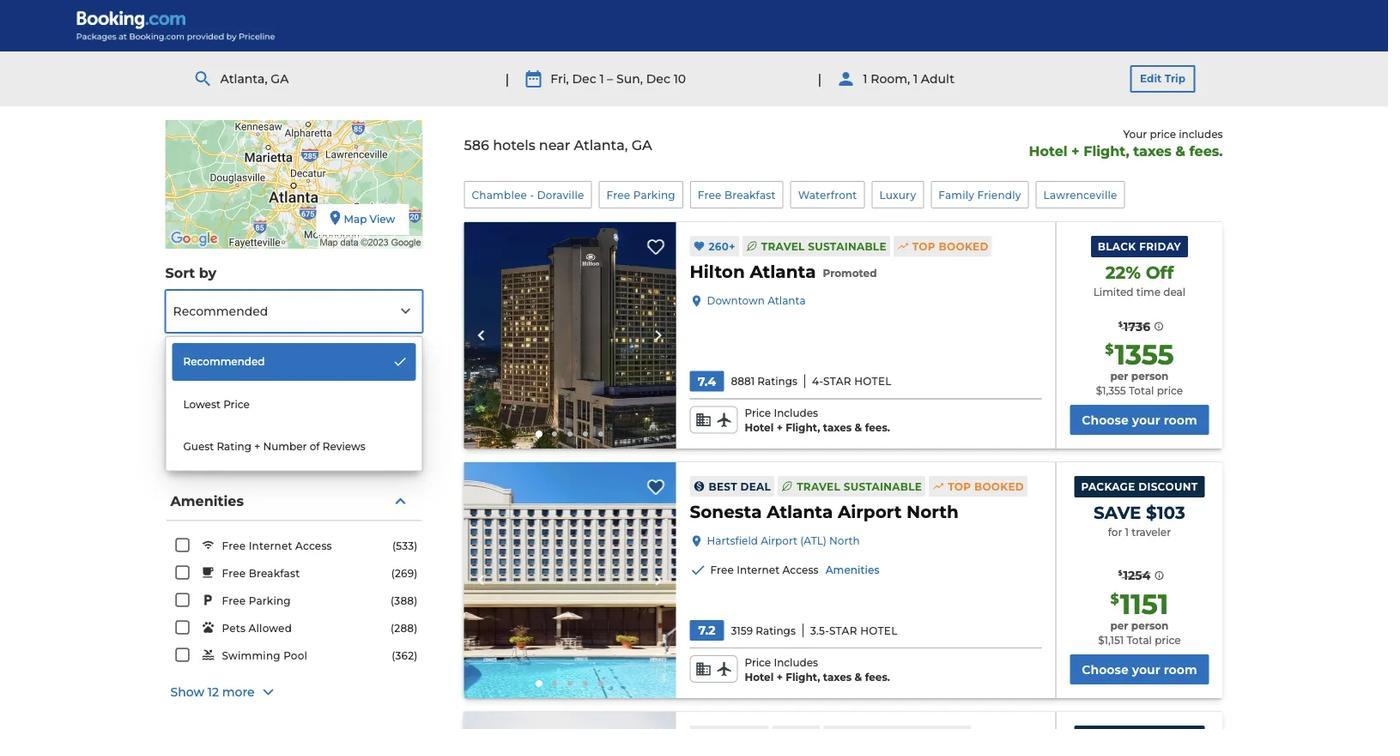 Task type: describe. For each thing, give the bounding box(es) containing it.
off
[[1146, 262, 1174, 283]]

recommended button
[[165, 290, 423, 333]]

1 left room,
[[863, 71, 868, 86]]

best
[[709, 481, 738, 493]]

free down free internet access
[[222, 568, 246, 580]]

for
[[1108, 526, 1123, 539]]

search button
[[167, 350, 421, 389]]

room for 1355
[[1164, 413, 1198, 428]]

sustainable for 1355
[[808, 240, 887, 253]]

$ 1254
[[1119, 569, 1151, 584]]

total for 1355
[[1129, 385, 1155, 398]]

go to image #3 image for 1151
[[568, 682, 573, 687]]

(362)
[[392, 650, 418, 663]]

1 horizontal spatial parking
[[634, 189, 676, 201]]

friday
[[1140, 241, 1182, 253]]

person for 1151
[[1132, 620, 1169, 633]]

pets allowed
[[222, 623, 292, 635]]

go to image #4 image for 1151
[[583, 682, 588, 687]]

free down amenities dropdown button at the bottom left of page
[[222, 540, 246, 553]]

sun,
[[617, 71, 643, 86]]

4-
[[812, 375, 824, 388]]

your for 1151
[[1132, 663, 1161, 677]]

for 1 traveler
[[1108, 526, 1171, 539]]

(288)
[[391, 623, 418, 635]]

number
[[263, 440, 307, 453]]

choose your room for 1355
[[1082, 413, 1198, 428]]

0 horizontal spatial free breakfast
[[222, 568, 300, 580]]

22%
[[1106, 262, 1141, 283]]

map view
[[344, 213, 395, 225]]

guest rating + number of reviews
[[183, 440, 366, 453]]

hotel right 3.5-
[[861, 625, 898, 637]]

sonesta atlanta airport north element
[[690, 501, 959, 525]]

+ inside list box
[[254, 440, 260, 453]]

show
[[170, 686, 204, 700]]

$ 1355 per person $1,355 total price
[[1096, 338, 1184, 398]]

1 right for
[[1125, 526, 1129, 539]]

1355
[[1115, 338, 1174, 372]]

$ 1151 per person $1,151 total price
[[1098, 588, 1181, 647]]

sonesta atlanta airport north
[[690, 502, 959, 523]]

taxes for 1151
[[823, 672, 852, 684]]

price for 1151
[[745, 657, 771, 670]]

reviews
[[323, 440, 366, 453]]

access for free internet access amenities
[[783, 565, 819, 577]]

$ for 1736
[[1119, 320, 1123, 328]]

ratings for 1151
[[756, 625, 796, 637]]

free up heart icon
[[698, 189, 722, 201]]

black friday
[[1098, 241, 1182, 253]]

best deal
[[709, 481, 771, 493]]

price includes hotel + flight, taxes & fees. for 1355
[[745, 408, 890, 434]]

go to image #1 image for 1355
[[536, 431, 543, 438]]

pets
[[222, 623, 246, 635]]

8881 ratings
[[731, 375, 798, 388]]

north for sonesta atlanta airport north
[[907, 502, 959, 523]]

8881
[[731, 375, 755, 388]]

includes
[[1179, 128, 1223, 140]]

top booked for 1355
[[913, 240, 989, 253]]

(atl)
[[801, 536, 827, 548]]

10
[[674, 71, 686, 86]]

waterfront
[[798, 189, 857, 201]]

per for 1151
[[1111, 620, 1129, 633]]

internet for free internet access
[[249, 540, 293, 553]]

person for 1355
[[1132, 371, 1169, 383]]

2 dec from the left
[[646, 71, 671, 86]]

free down hartsfield
[[711, 565, 734, 577]]

deal
[[741, 481, 771, 493]]

(269)
[[391, 568, 418, 580]]

4-star hotel
[[812, 375, 892, 388]]

traveler
[[1132, 526, 1171, 539]]

top booked for 1151
[[948, 481, 1025, 493]]

0 horizontal spatial free parking
[[222, 595, 291, 608]]

free right "doraville"
[[607, 189, 631, 201]]

your for 1355
[[1132, 413, 1161, 428]]

1 vertical spatial breakfast
[[249, 568, 300, 580]]

choose your room button for 1355
[[1070, 406, 1210, 436]]

1736
[[1124, 319, 1151, 334]]

1 vertical spatial recommended
[[183, 356, 265, 368]]

save
[[1094, 503, 1142, 524]]

lowest
[[183, 398, 221, 411]]

go to image #5 image for 1151
[[599, 682, 604, 687]]

list box containing recommended
[[165, 337, 423, 472]]

3159
[[731, 625, 753, 637]]

1 dec from the left
[[572, 71, 597, 86]]

price for 1355
[[745, 408, 771, 420]]

Hotel name, brand, or keyword text field
[[170, 410, 370, 452]]

property building image
[[464, 223, 676, 449]]

booked for 1151
[[975, 481, 1025, 493]]

choose your room button for 1151
[[1070, 655, 1210, 685]]

$103
[[1147, 503, 1186, 524]]

show 12 more button
[[170, 683, 418, 704]]

of
[[310, 440, 320, 453]]

$ for 1151
[[1111, 591, 1120, 608]]

go to image #5 image for 1355
[[599, 432, 604, 437]]

black
[[1098, 241, 1137, 253]]

search
[[170, 361, 220, 377]]

1 room, 1 adult
[[863, 71, 955, 86]]

1254
[[1124, 569, 1151, 584]]

-
[[530, 189, 534, 201]]

atlanta, ga
[[220, 71, 289, 86]]

go to image #1 image for 1151
[[536, 681, 543, 688]]

doraville
[[537, 189, 584, 201]]

$1,355
[[1096, 385, 1126, 398]]

travel for 1151
[[797, 481, 841, 493]]

flight, inside your price includes hotel + flight, taxes & fees.
[[1084, 142, 1130, 159]]

7.4
[[698, 375, 716, 389]]

12
[[208, 686, 219, 700]]

fri, dec 1 – sun, dec 10
[[551, 71, 686, 86]]

| for fri, dec 1 – sun, dec 10
[[505, 70, 509, 87]]

map
[[344, 213, 367, 225]]

586 hotels near atlanta, ga
[[464, 137, 652, 154]]

7.2
[[699, 624, 716, 639]]

time
[[1137, 286, 1161, 298]]

+ down "3159 ratings" at bottom
[[777, 672, 783, 684]]

rating
[[217, 440, 252, 453]]

hotel down "3159 ratings" at bottom
[[745, 672, 774, 684]]

fees. inside your price includes hotel + flight, taxes & fees.
[[1190, 142, 1223, 159]]

0 horizontal spatial parking
[[249, 595, 291, 608]]

price for 1355
[[1157, 385, 1184, 398]]

hotel inside your price includes hotel + flight, taxes & fees.
[[1029, 142, 1068, 159]]

hotels
[[493, 137, 536, 154]]

1 vertical spatial amenities
[[826, 565, 880, 577]]

hartsfield airport (atl) north
[[707, 536, 860, 548]]

$1,151
[[1098, 635, 1124, 647]]

free internet access
[[222, 540, 332, 553]]

amenities inside dropdown button
[[170, 493, 244, 510]]

swimming pool
[[222, 650, 307, 663]]

pool view image
[[464, 463, 676, 699]]

0 vertical spatial airport
[[838, 502, 902, 523]]

260+
[[709, 240, 736, 253]]



Task type: locate. For each thing, give the bounding box(es) containing it.
star for 1355
[[824, 375, 852, 388]]

travel sustainable up "hilton atlanta - promoted" element
[[762, 240, 887, 253]]

fees. down the "includes"
[[1190, 142, 1223, 159]]

atlanta up (atl)
[[767, 502, 833, 523]]

1 horizontal spatial dec
[[646, 71, 671, 86]]

$ inside $ 1736
[[1119, 320, 1123, 328]]

1 choose your room button from the top
[[1070, 406, 1210, 436]]

0 vertical spatial atlanta
[[750, 262, 816, 283]]

& down 4-star hotel
[[855, 422, 862, 434]]

0 horizontal spatial ga
[[271, 71, 289, 86]]

total inside $ 1355 per person $1,355 total price
[[1129, 385, 1155, 398]]

breakfast
[[725, 189, 776, 201], [249, 568, 300, 580]]

1 horizontal spatial atlanta,
[[574, 137, 628, 154]]

2 per from the top
[[1111, 620, 1129, 633]]

0 vertical spatial price includes hotel + flight, taxes & fees.
[[745, 408, 890, 434]]

photo carousel region
[[464, 223, 676, 449], [464, 463, 676, 699], [464, 713, 676, 730]]

&
[[1176, 142, 1186, 159], [855, 422, 862, 434], [855, 672, 862, 684]]

star right 8881 ratings
[[824, 375, 852, 388]]

1 vertical spatial fees.
[[865, 422, 890, 434]]

1 vertical spatial parking
[[249, 595, 291, 608]]

free breakfast
[[698, 189, 776, 201], [222, 568, 300, 580]]

travel sustainable for 1355
[[762, 240, 887, 253]]

1 person from the top
[[1132, 371, 1169, 383]]

price includes hotel + flight, taxes & fees. for 1151
[[745, 657, 890, 684]]

dec right the fri,
[[572, 71, 597, 86]]

includes down 4-
[[774, 408, 818, 420]]

1 horizontal spatial |
[[818, 70, 822, 87]]

1 choose your room from the top
[[1082, 413, 1198, 428]]

ratings
[[758, 375, 798, 388], [756, 625, 796, 637]]

0 vertical spatial ratings
[[758, 375, 798, 388]]

lowest price
[[183, 398, 250, 411]]

0 vertical spatial person
[[1132, 371, 1169, 383]]

photo carousel region for 1355
[[464, 223, 676, 449]]

& inside your price includes hotel + flight, taxes & fees.
[[1176, 142, 1186, 159]]

free parking
[[607, 189, 676, 201], [222, 595, 291, 608]]

0 vertical spatial ga
[[271, 71, 289, 86]]

price includes hotel + flight, taxes & fees. down 3.5-
[[745, 657, 890, 684]]

1 vertical spatial top
[[948, 481, 971, 493]]

2 vertical spatial photo carousel region
[[464, 713, 676, 730]]

0 vertical spatial breakfast
[[725, 189, 776, 201]]

0 vertical spatial booked
[[939, 240, 989, 253]]

atlanta down "hilton atlanta - promoted" element
[[768, 295, 806, 308]]

travel for 1355
[[762, 240, 805, 253]]

hilton atlanta
[[690, 262, 816, 283]]

atlanta up the "downtown atlanta"
[[750, 262, 816, 283]]

atlanta for 1355
[[750, 262, 816, 283]]

+ down 8881 ratings
[[777, 422, 783, 434]]

ratings right 3159
[[756, 625, 796, 637]]

1 per from the top
[[1111, 371, 1129, 383]]

$ 1736
[[1119, 319, 1151, 334]]

go to image #3 image for 1355
[[568, 432, 573, 437]]

1 vertical spatial &
[[855, 422, 862, 434]]

recommended inside dropdown button
[[173, 304, 268, 319]]

free breakfast down free internet access
[[222, 568, 300, 580]]

sort by
[[165, 264, 217, 281]]

| left the fri,
[[505, 70, 509, 87]]

star down free internet access amenities
[[830, 625, 858, 637]]

sustainable down waterfront
[[808, 240, 887, 253]]

booked
[[939, 240, 989, 253], [975, 481, 1025, 493]]

go to image #2 image for 1355
[[552, 432, 557, 437]]

sustainable up sonesta atlanta airport north
[[844, 481, 922, 493]]

1 room from the top
[[1164, 413, 1198, 428]]

free
[[607, 189, 631, 201], [698, 189, 722, 201], [222, 540, 246, 553], [711, 565, 734, 577], [222, 568, 246, 580], [222, 595, 246, 608]]

$ for 1355
[[1105, 341, 1114, 358]]

edit trip button
[[1131, 65, 1196, 93]]

0 horizontal spatial |
[[505, 70, 509, 87]]

2 vertical spatial taxes
[[823, 672, 852, 684]]

taxes down 3.5-star hotel
[[823, 672, 852, 684]]

allowed
[[249, 623, 292, 635]]

breakfast up 260+
[[725, 189, 776, 201]]

1 vertical spatial travel sustainable
[[797, 481, 922, 493]]

limited time deal
[[1094, 286, 1186, 298]]

luxury
[[880, 189, 917, 201]]

room
[[1164, 413, 1198, 428], [1164, 663, 1198, 677]]

1 horizontal spatial ga
[[632, 137, 652, 154]]

hotel up the lawrenceville at the top of the page
[[1029, 142, 1068, 159]]

0 horizontal spatial top
[[913, 240, 936, 253]]

room for 1151
[[1164, 663, 1198, 677]]

room,
[[871, 71, 910, 86]]

person down 1736
[[1132, 371, 1169, 383]]

room down $ 1151 per person $1,151 total price
[[1164, 663, 1198, 677]]

per up the $1,355
[[1111, 371, 1129, 383]]

taxes inside your price includes hotel + flight, taxes & fees.
[[1134, 142, 1172, 159]]

$ left 1151
[[1111, 591, 1120, 608]]

north for hartsfield airport (atl) north
[[830, 536, 860, 548]]

1 horizontal spatial airport
[[838, 502, 902, 523]]

2 vertical spatial price
[[1155, 635, 1181, 647]]

price right 'lowest'
[[223, 398, 250, 411]]

person inside $ 1355 per person $1,355 total price
[[1132, 371, 1169, 383]]

flight, down your
[[1084, 142, 1130, 159]]

family friendly
[[939, 189, 1022, 201]]

access for free internet access
[[295, 540, 332, 553]]

per for 1355
[[1111, 371, 1129, 383]]

3 photo carousel region from the top
[[464, 713, 676, 730]]

choose for 1355
[[1082, 413, 1129, 428]]

person
[[1132, 371, 1169, 383], [1132, 620, 1169, 633]]

pool
[[284, 650, 307, 663]]

ratings right 8881
[[758, 375, 798, 388]]

free parking right "doraville"
[[607, 189, 676, 201]]

1 vertical spatial atlanta,
[[574, 137, 628, 154]]

0 vertical spatial top
[[913, 240, 936, 253]]

586
[[464, 137, 489, 154]]

2 go to image #5 image from the top
[[599, 682, 604, 687]]

| for 1 room, 1 adult
[[818, 70, 822, 87]]

top for 1151
[[948, 481, 971, 493]]

flight, down 3.5-
[[786, 672, 820, 684]]

2 go to image #3 image from the top
[[568, 682, 573, 687]]

1 vertical spatial ga
[[632, 137, 652, 154]]

22% off
[[1106, 262, 1174, 283]]

1 vertical spatial star
[[830, 625, 858, 637]]

amenities down (atl)
[[826, 565, 880, 577]]

1 horizontal spatial access
[[783, 565, 819, 577]]

$ left 1355
[[1105, 341, 1114, 358]]

your
[[1124, 128, 1148, 140]]

3.5-
[[811, 625, 830, 637]]

0 horizontal spatial north
[[830, 536, 860, 548]]

choose for 1151
[[1082, 663, 1129, 677]]

1 vertical spatial internet
[[737, 565, 780, 577]]

1 | from the left
[[505, 70, 509, 87]]

ratings for 1355
[[758, 375, 798, 388]]

1 vertical spatial free breakfast
[[222, 568, 300, 580]]

0 vertical spatial amenities
[[170, 493, 244, 510]]

sustainable for 1151
[[844, 481, 922, 493]]

1 vertical spatial taxes
[[823, 422, 852, 434]]

recommended up lowest price
[[183, 356, 265, 368]]

price down "3159 ratings" at bottom
[[745, 657, 771, 670]]

edit
[[1141, 73, 1162, 85]]

choose your room for 1151
[[1082, 663, 1198, 677]]

fees.
[[1190, 142, 1223, 159], [865, 422, 890, 434], [865, 672, 890, 684]]

per inside $ 1151 per person $1,151 total price
[[1111, 620, 1129, 633]]

your down $ 1151 per person $1,151 total price
[[1132, 663, 1161, 677]]

1 horizontal spatial free parking
[[607, 189, 676, 201]]

0 vertical spatial photo carousel region
[[464, 223, 676, 449]]

1 horizontal spatial free breakfast
[[698, 189, 776, 201]]

includes
[[774, 408, 818, 420], [774, 657, 818, 670]]

1 vertical spatial room
[[1164, 663, 1198, 677]]

1151
[[1120, 588, 1169, 621]]

2 go to image #1 image from the top
[[536, 681, 543, 688]]

per up $1,151
[[1111, 620, 1129, 633]]

–
[[607, 71, 613, 86]]

1 price includes hotel + flight, taxes & fees. from the top
[[745, 408, 890, 434]]

& down the "includes"
[[1176, 142, 1186, 159]]

atlanta for 1151
[[767, 502, 833, 523]]

amenities down guest in the bottom left of the page
[[170, 493, 244, 510]]

1 vertical spatial go to image #5 image
[[599, 682, 604, 687]]

1 vertical spatial includes
[[774, 657, 818, 670]]

0 vertical spatial free breakfast
[[698, 189, 776, 201]]

price includes hotel + flight, taxes & fees. down 4-
[[745, 408, 890, 434]]

price right your
[[1150, 128, 1176, 140]]

list box
[[165, 337, 423, 472]]

0 vertical spatial north
[[907, 502, 959, 523]]

free parking up pets allowed
[[222, 595, 291, 608]]

0 vertical spatial total
[[1129, 385, 1155, 398]]

hotel down 8881 ratings
[[745, 422, 774, 434]]

your price includes hotel + flight, taxes & fees.
[[1029, 128, 1223, 159]]

0 vertical spatial free parking
[[607, 189, 676, 201]]

1 vertical spatial choose your room
[[1082, 663, 1198, 677]]

free breakfast up 260+
[[698, 189, 776, 201]]

0 vertical spatial choose
[[1082, 413, 1129, 428]]

2 room from the top
[[1164, 663, 1198, 677]]

guest
[[183, 440, 214, 453]]

top for 1355
[[913, 240, 936, 253]]

& for 1355
[[855, 422, 862, 434]]

1 go to image #1 image from the top
[[536, 431, 543, 438]]

1 left –
[[600, 71, 604, 86]]

1 vertical spatial sustainable
[[844, 481, 922, 493]]

0 vertical spatial internet
[[249, 540, 293, 553]]

1 vertical spatial go to image #4 image
[[583, 682, 588, 687]]

taxes down your
[[1134, 142, 1172, 159]]

1 go to image #2 image from the top
[[552, 432, 557, 437]]

access down (atl)
[[783, 565, 819, 577]]

1 vertical spatial atlanta
[[768, 295, 806, 308]]

heart icon image
[[693, 241, 705, 253]]

2 go to image #4 image from the top
[[583, 682, 588, 687]]

2 vertical spatial flight,
[[786, 672, 820, 684]]

1 vertical spatial north
[[830, 536, 860, 548]]

travel up "hilton atlanta - promoted" element
[[762, 240, 805, 253]]

0 vertical spatial access
[[295, 540, 332, 553]]

price inside $ 1151 per person $1,151 total price
[[1155, 635, 1181, 647]]

2 includes from the top
[[774, 657, 818, 670]]

price down 8881 ratings
[[745, 408, 771, 420]]

0 vertical spatial go to image #5 image
[[599, 432, 604, 437]]

travel sustainable up sonesta atlanta airport north
[[797, 481, 922, 493]]

+
[[1072, 142, 1080, 159], [777, 422, 783, 434], [254, 440, 260, 453], [777, 672, 783, 684]]

2 price includes hotel + flight, taxes & fees. from the top
[[745, 657, 890, 684]]

atlanta,
[[220, 71, 268, 86], [574, 137, 628, 154]]

total for 1151
[[1127, 635, 1152, 647]]

price inside list box
[[223, 398, 250, 411]]

(533)
[[392, 540, 418, 553]]

(388)
[[391, 595, 418, 608]]

1 vertical spatial per
[[1111, 620, 1129, 633]]

go to image #3 image
[[568, 432, 573, 437], [568, 682, 573, 687]]

choose down $1,151
[[1082, 663, 1129, 677]]

parking
[[634, 189, 676, 201], [249, 595, 291, 608]]

fees. for 1355
[[865, 422, 890, 434]]

limited
[[1094, 286, 1134, 298]]

includes down 3.5-
[[774, 657, 818, 670]]

free up pets
[[222, 595, 246, 608]]

2 person from the top
[[1132, 620, 1169, 633]]

1 vertical spatial ratings
[[756, 625, 796, 637]]

travel sustainable for 1151
[[797, 481, 922, 493]]

price for 1151
[[1155, 635, 1181, 647]]

by
[[199, 264, 217, 281]]

1 horizontal spatial north
[[907, 502, 959, 523]]

go to image #2 image for 1151
[[552, 682, 557, 687]]

swimming
[[222, 650, 281, 663]]

0 vertical spatial includes
[[774, 408, 818, 420]]

internet down amenities dropdown button at the bottom left of page
[[249, 540, 293, 553]]

choose down the $1,355
[[1082, 413, 1129, 428]]

fees. down 4-star hotel
[[865, 422, 890, 434]]

internet down "hartsfield airport (atl) north"
[[737, 565, 780, 577]]

2 photo carousel region from the top
[[464, 463, 676, 699]]

2 | from the left
[[818, 70, 822, 87]]

your down $ 1355 per person $1,355 total price
[[1132, 413, 1161, 428]]

1 vertical spatial go to image #2 image
[[552, 682, 557, 687]]

+ inside your price includes hotel + flight, taxes & fees.
[[1072, 142, 1080, 159]]

go to image #4 image for 1355
[[583, 432, 588, 437]]

downtown
[[707, 295, 765, 308]]

$ left the 1254 at the right of the page
[[1119, 570, 1123, 578]]

$ inside $ 1151 per person $1,151 total price
[[1111, 591, 1120, 608]]

1 horizontal spatial breakfast
[[725, 189, 776, 201]]

free internet access amenities
[[711, 565, 880, 577]]

access
[[295, 540, 332, 553], [783, 565, 819, 577]]

0 horizontal spatial breakfast
[[249, 568, 300, 580]]

price inside your price includes hotel + flight, taxes & fees.
[[1150, 128, 1176, 140]]

0 vertical spatial choose your room
[[1082, 413, 1198, 428]]

$ left 1736
[[1119, 320, 1123, 328]]

1 vertical spatial top booked
[[948, 481, 1025, 493]]

hilton
[[690, 262, 745, 283]]

atlanta
[[750, 262, 816, 283], [768, 295, 806, 308], [767, 502, 833, 523]]

0 vertical spatial go to image #1 image
[[536, 431, 543, 438]]

0 vertical spatial taxes
[[1134, 142, 1172, 159]]

save $103
[[1094, 503, 1186, 524]]

& down 3.5-star hotel
[[855, 672, 862, 684]]

total inside $ 1151 per person $1,151 total price
[[1127, 635, 1152, 647]]

hotel
[[1029, 142, 1068, 159], [855, 375, 892, 388], [745, 422, 774, 434], [861, 625, 898, 637], [745, 672, 774, 684]]

person inside $ 1151 per person $1,151 total price
[[1132, 620, 1169, 633]]

adult
[[921, 71, 955, 86]]

lawrenceville
[[1044, 189, 1118, 201]]

travel up sonesta atlanta airport north
[[797, 481, 841, 493]]

1 vertical spatial airport
[[761, 536, 798, 548]]

0 vertical spatial flight,
[[1084, 142, 1130, 159]]

choose your room down $1,151
[[1082, 663, 1198, 677]]

2 choose from the top
[[1082, 663, 1129, 677]]

room down $ 1355 per person $1,355 total price
[[1164, 413, 1198, 428]]

go to image #4 image
[[583, 432, 588, 437], [583, 682, 588, 687]]

recommended
[[173, 304, 268, 319], [183, 356, 265, 368]]

internet for free internet access amenities
[[737, 565, 780, 577]]

flight, for 1151
[[786, 672, 820, 684]]

total right $1,151
[[1127, 635, 1152, 647]]

1 vertical spatial photo carousel region
[[464, 463, 676, 699]]

photo carousel region for 1151
[[464, 463, 676, 699]]

1 horizontal spatial top
[[948, 481, 971, 493]]

0 vertical spatial room
[[1164, 413, 1198, 428]]

1 vertical spatial flight,
[[786, 422, 820, 434]]

edit trip
[[1141, 73, 1186, 85]]

near
[[539, 137, 571, 154]]

family
[[939, 189, 975, 201]]

amenities
[[170, 493, 244, 510], [826, 565, 880, 577]]

1 photo carousel region from the top
[[464, 223, 676, 449]]

|
[[505, 70, 509, 87], [818, 70, 822, 87]]

0 vertical spatial atlanta,
[[220, 71, 268, 86]]

0 horizontal spatial airport
[[761, 536, 798, 548]]

taxes
[[1134, 142, 1172, 159], [823, 422, 852, 434], [823, 672, 852, 684]]

$ for 1254
[[1119, 570, 1123, 578]]

fri,
[[551, 71, 569, 86]]

total right the $1,355
[[1129, 385, 1155, 398]]

price down 1355
[[1157, 385, 1184, 398]]

view
[[370, 213, 395, 225]]

1 vertical spatial access
[[783, 565, 819, 577]]

fees. down 3.5-star hotel
[[865, 672, 890, 684]]

dec left 10
[[646, 71, 671, 86]]

1 vertical spatial go to image #3 image
[[568, 682, 573, 687]]

package discount
[[1082, 481, 1198, 494]]

1 includes from the top
[[774, 408, 818, 420]]

0 vertical spatial fees.
[[1190, 142, 1223, 159]]

dec
[[572, 71, 597, 86], [646, 71, 671, 86]]

$ inside $ 1355 per person $1,355 total price
[[1105, 341, 1114, 358]]

1 go to image #5 image from the top
[[599, 432, 604, 437]]

star
[[824, 375, 852, 388], [830, 625, 858, 637]]

hotel right 4-
[[855, 375, 892, 388]]

north
[[907, 502, 959, 523], [830, 536, 860, 548]]

show 12 more
[[170, 686, 255, 700]]

0 vertical spatial top booked
[[913, 240, 989, 253]]

0 vertical spatial per
[[1111, 371, 1129, 383]]

chamblee
[[472, 189, 527, 201]]

recommended down by
[[173, 304, 268, 319]]

access down amenities dropdown button at the bottom left of page
[[295, 540, 332, 553]]

2 vertical spatial &
[[855, 672, 862, 684]]

choose your room button down $1,151
[[1070, 655, 1210, 685]]

2 choose your room from the top
[[1082, 663, 1198, 677]]

+ right rating at the bottom
[[254, 440, 260, 453]]

1 vertical spatial go to image #1 image
[[536, 681, 543, 688]]

star for 1151
[[830, 625, 858, 637]]

booked for 1355
[[939, 240, 989, 253]]

deal
[[1164, 286, 1186, 298]]

1 left adult
[[914, 71, 918, 86]]

0 vertical spatial choose your room button
[[1070, 406, 1210, 436]]

0 vertical spatial your
[[1132, 413, 1161, 428]]

2 your from the top
[[1132, 663, 1161, 677]]

chamblee - doraville
[[472, 189, 584, 201]]

0 vertical spatial go to image #2 image
[[552, 432, 557, 437]]

0 horizontal spatial atlanta,
[[220, 71, 268, 86]]

1 vertical spatial total
[[1127, 635, 1152, 647]]

includes for 1151
[[774, 657, 818, 670]]

| left room,
[[818, 70, 822, 87]]

$ inside $ 1254
[[1119, 570, 1123, 578]]

person down the 1254 at the right of the page
[[1132, 620, 1169, 633]]

go to image #1 image
[[536, 431, 543, 438], [536, 681, 543, 688]]

price includes hotel + flight, taxes & fees.
[[745, 408, 890, 434], [745, 657, 890, 684]]

hilton atlanta - promoted element
[[690, 260, 877, 284]]

choose your room button down the $1,355
[[1070, 406, 1210, 436]]

& for 1151
[[855, 672, 862, 684]]

taxes down 4-star hotel
[[823, 422, 852, 434]]

price inside $ 1355 per person $1,355 total price
[[1157, 385, 1184, 398]]

trip
[[1165, 73, 1186, 85]]

price down 1151
[[1155, 635, 1181, 647]]

1 horizontal spatial internet
[[737, 565, 780, 577]]

choose your room down the $1,355
[[1082, 413, 1198, 428]]

2 vertical spatial atlanta
[[767, 502, 833, 523]]

2 go to image #2 image from the top
[[552, 682, 557, 687]]

more
[[222, 686, 255, 700]]

breakfast down free internet access
[[249, 568, 300, 580]]

1 your from the top
[[1132, 413, 1161, 428]]

3.5-star hotel
[[811, 625, 898, 637]]

1 go to image #4 image from the top
[[583, 432, 588, 437]]

booking.com packages image
[[76, 10, 276, 41]]

includes for 1355
[[774, 408, 818, 420]]

go to image #2 image
[[552, 432, 557, 437], [552, 682, 557, 687]]

+ up the lawrenceville at the top of the page
[[1072, 142, 1080, 159]]

2 vertical spatial fees.
[[865, 672, 890, 684]]

flight, down 4-
[[786, 422, 820, 434]]

sonesta
[[690, 502, 762, 523]]

0 horizontal spatial dec
[[572, 71, 597, 86]]

1 vertical spatial free parking
[[222, 595, 291, 608]]

3159 ratings
[[731, 625, 796, 637]]

0 horizontal spatial amenities
[[170, 493, 244, 510]]

taxes for 1355
[[823, 422, 852, 434]]

1 go to image #3 image from the top
[[568, 432, 573, 437]]

1 vertical spatial price
[[1157, 385, 1184, 398]]

2 choose your room button from the top
[[1070, 655, 1210, 685]]

1 vertical spatial your
[[1132, 663, 1161, 677]]

per inside $ 1355 per person $1,355 total price
[[1111, 371, 1129, 383]]

flight, for 1355
[[786, 422, 820, 434]]

0 vertical spatial recommended
[[173, 304, 268, 319]]

0 vertical spatial go to image #4 image
[[583, 432, 588, 437]]

0 vertical spatial travel
[[762, 240, 805, 253]]

hartsfield
[[707, 536, 758, 548]]

go to image #5 image
[[599, 432, 604, 437], [599, 682, 604, 687]]

fees. for 1151
[[865, 672, 890, 684]]

1 choose from the top
[[1082, 413, 1129, 428]]



Task type: vqa. For each thing, say whether or not it's contained in the screenshot.
the right to
no



